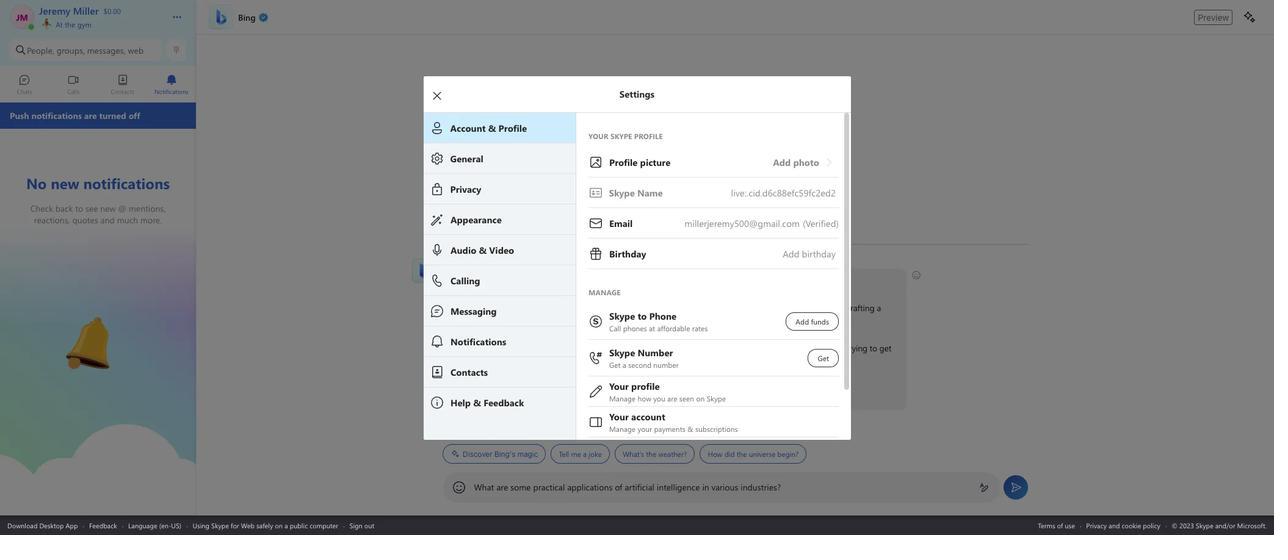 Task type: describe. For each thing, give the bounding box(es) containing it.
@bing.
[[683, 316, 709, 327]]

millerjeremy500@gmail.com button
[[589, 208, 839, 239]]

out
[[365, 521, 375, 531]]

or
[[836, 302, 843, 314]]

.
[[593, 383, 594, 395]]

ai
[[474, 343, 481, 354]]

what are some practical applications of artificial intelligence in various industries?
[[474, 482, 781, 494]]

tell me a joke button
[[551, 445, 610, 464]]

what's
[[623, 450, 644, 459]]

language (en-us)
[[128, 521, 181, 531]]

groups, inside button
[[57, 44, 85, 56]]

kids.
[[511, 316, 527, 327]]

preview,
[[484, 343, 513, 354]]

sign out link
[[350, 521, 375, 531]]

if
[[449, 383, 454, 395]]

feedback link
[[89, 521, 117, 531]]

ask
[[449, 302, 462, 314]]

europe
[[808, 302, 834, 314]]

just inside ask me any type of question, like finding vegan restaurants in cambridge, itinerary for your trip to europe or drafting a story for curious kids. in groups, remember to mention me with @bing. i'm an ai preview, so i'm still learning. sometimes i might say something weird. don't get mad at me, i'm just trying to get better! if you want to start over, type
[[831, 343, 844, 354]]

so
[[516, 343, 524, 354]]

did
[[725, 450, 735, 459]]

feedback,
[[697, 383, 733, 395]]

people, groups, messages, web button
[[10, 39, 162, 61]]

i inside ask me any type of question, like finding vegan restaurants in cambridge, itinerary for your trip to europe or drafting a story for curious kids. in groups, remember to mention me with @bing. i'm an ai preview, so i'm still learning. sometimes i might say something weird. don't get mad at me, i'm just trying to get better! if you want to start over, type
[[631, 343, 633, 354]]

to right trying
[[870, 343, 877, 354]]

download desktop app
[[7, 521, 78, 531]]

magic
[[518, 450, 538, 459]]

millerjeremy500@gmail.com
[[685, 217, 800, 229]]

using skype for web safely on a public computer
[[193, 521, 339, 531]]

in inside ask me any type of question, like finding vegan restaurants in cambridge, itinerary for your trip to europe or drafting a story for curious kids. in groups, remember to mention me with @bing. i'm an ai preview, so i'm still learning. sometimes i might say something weird. don't get mad at me, i'm just trying to get better! if you want to start over, type
[[666, 302, 673, 314]]

safely
[[257, 521, 273, 531]]

0 vertical spatial how
[[512, 275, 528, 287]]

what's the weather?
[[623, 450, 687, 459]]

weather?
[[658, 450, 687, 459]]

discover
[[463, 450, 492, 459]]

is
[[482, 275, 488, 287]]

finding
[[572, 302, 597, 314]]

hey, this is
[[449, 275, 490, 287]]

intelligence
[[657, 482, 700, 494]]

concern.
[[781, 383, 812, 395]]

desktop
[[39, 521, 64, 531]]

and
[[1109, 521, 1121, 531]]

some
[[511, 482, 531, 494]]

weird.
[[714, 343, 736, 354]]

privacy and cookie policy link
[[1087, 521, 1161, 531]]

bing,
[[443, 258, 459, 268]]

9:24
[[461, 258, 474, 268]]

download
[[7, 521, 37, 531]]

at the gym
[[54, 20, 92, 29]]

preview
[[1199, 12, 1230, 22]]

applications
[[568, 482, 613, 494]]

language
[[128, 521, 157, 531]]

3 i'm from the left
[[817, 343, 829, 354]]

tell
[[559, 450, 569, 459]]

of inside ask me any type of question, like finding vegan restaurants in cambridge, itinerary for your trip to europe or drafting a story for curious kids. in groups, remember to mention me with @bing. i'm an ai preview, so i'm still learning. sometimes i might say something weird. don't get mad at me, i'm just trying to get better! if you want to start over, type
[[512, 302, 519, 314]]

an
[[463, 343, 472, 354]]

story
[[449, 316, 468, 327]]

(openhands)
[[816, 382, 862, 394]]

start
[[502, 383, 518, 395]]

newtopic . and if you want to give me feedback, just report a concern. (openhands)
[[558, 382, 862, 395]]

0 vertical spatial type
[[494, 302, 510, 314]]

question,
[[521, 302, 555, 314]]

itinerary
[[720, 302, 750, 314]]

trip
[[783, 302, 796, 314]]

to down vegan
[[608, 316, 616, 327]]

on
[[275, 521, 283, 531]]

something
[[673, 343, 712, 354]]

at
[[56, 20, 63, 29]]

me inside newtopic . and if you want to give me feedback, just report a concern. (openhands)
[[683, 383, 695, 395]]

web
[[128, 44, 144, 56]]

1 vertical spatial of
[[615, 482, 623, 494]]

download desktop app link
[[7, 521, 78, 531]]

still
[[540, 343, 552, 354]]

better!
[[449, 356, 474, 368]]

(en-
[[159, 521, 171, 531]]

vegan
[[599, 302, 622, 314]]

the for what's
[[646, 450, 656, 459]]

how did the universe begin?
[[708, 450, 799, 459]]

newtopic
[[558, 383, 593, 395]]

0 vertical spatial for
[[752, 302, 762, 314]]

learning.
[[554, 343, 585, 354]]

tell me a joke
[[559, 450, 602, 459]]

what
[[474, 482, 494, 494]]

language (en-us) link
[[128, 521, 181, 531]]

policy
[[1144, 521, 1161, 531]]

a right on
[[285, 521, 288, 531]]

what's the weather? button
[[615, 445, 695, 464]]



Task type: vqa. For each thing, say whether or not it's contained in the screenshot.
AS
no



Task type: locate. For each thing, give the bounding box(es) containing it.
curious
[[482, 316, 509, 327]]

sometimes
[[588, 343, 628, 354]]

computer
[[310, 521, 339, 531]]

terms of use
[[1039, 521, 1076, 531]]

just left trying
[[831, 343, 844, 354]]

1 vertical spatial i
[[631, 343, 633, 354]]

today?
[[584, 275, 608, 287]]

1 i'm from the left
[[449, 343, 461, 354]]

1 get from the left
[[760, 343, 772, 354]]

at the gym button
[[39, 17, 160, 29]]

how left "did"
[[708, 450, 723, 459]]

get left mad
[[760, 343, 772, 354]]

1 vertical spatial for
[[470, 316, 480, 327]]

0 vertical spatial of
[[512, 302, 519, 314]]

a right drafting
[[877, 302, 881, 314]]

0 horizontal spatial i
[[546, 275, 548, 287]]

2 i'm from the left
[[526, 343, 537, 354]]

1 vertical spatial groups,
[[539, 316, 566, 327]]

artificial
[[625, 482, 655, 494]]

tab list
[[0, 69, 196, 103]]

a inside ask me any type of question, like finding vegan restaurants in cambridge, itinerary for your trip to europe or drafting a story for curious kids. in groups, remember to mention me with @bing. i'm an ai preview, so i'm still learning. sometimes i might say something weird. don't get mad at me, i'm just trying to get better! if you want to start over, type
[[877, 302, 881, 314]]

trying
[[846, 343, 868, 354]]

am
[[476, 258, 487, 268]]

hey,
[[449, 275, 465, 287]]

just inside newtopic . and if you want to give me feedback, just report a concern. (openhands)
[[735, 383, 748, 395]]

the right what's
[[646, 450, 656, 459]]

2 want from the left
[[636, 383, 654, 395]]

a left joke
[[583, 450, 587, 459]]

the for at
[[65, 20, 75, 29]]

account & profile dialog
[[424, 76, 870, 499]]

get
[[760, 343, 772, 354], [880, 343, 892, 354]]

for left the your
[[752, 302, 762, 314]]

to right trip
[[798, 302, 806, 314]]

want inside ask me any type of question, like finding vegan restaurants in cambridge, itinerary for your trip to europe or drafting a story for curious kids. in groups, remember to mention me with @bing. i'm an ai preview, so i'm still learning. sometimes i might say something weird. don't get mad at me, i'm just trying to get better! if you want to start over, type
[[472, 383, 490, 395]]

and
[[597, 383, 612, 395]]

how right ! at the bottom
[[512, 275, 528, 287]]

1 horizontal spatial i'm
[[526, 343, 537, 354]]

0 horizontal spatial i'm
[[449, 343, 461, 354]]

privacy
[[1087, 521, 1108, 531]]

to left the "start"
[[492, 383, 500, 395]]

terms of use link
[[1039, 521, 1076, 531]]

!
[[507, 275, 509, 287]]

begin?
[[778, 450, 799, 459]]

1 horizontal spatial you
[[568, 275, 582, 287]]

any
[[478, 302, 491, 314]]

2 get from the left
[[880, 343, 892, 354]]

bell
[[61, 313, 77, 326]]

2 horizontal spatial i'm
[[817, 343, 829, 354]]

in
[[666, 302, 673, 314], [703, 482, 710, 494]]

0 vertical spatial in
[[666, 302, 673, 314]]

0 horizontal spatial how
[[512, 275, 528, 287]]

messages,
[[87, 44, 126, 56]]

1 horizontal spatial get
[[880, 343, 892, 354]]

might
[[635, 343, 657, 354]]

in up with
[[666, 302, 673, 314]]

me inside button
[[571, 450, 581, 459]]

groups, down like at bottom
[[539, 316, 566, 327]]

universe
[[749, 450, 776, 459]]

you
[[568, 275, 582, 287], [456, 383, 470, 395], [621, 383, 634, 395]]

0 horizontal spatial for
[[231, 521, 239, 531]]

i right can
[[546, 275, 548, 287]]

2 horizontal spatial you
[[621, 383, 634, 395]]

at
[[793, 343, 800, 354]]

want inside newtopic . and if you want to give me feedback, just report a concern. (openhands)
[[636, 383, 654, 395]]

0 horizontal spatial get
[[760, 343, 772, 354]]

discover bing's magic
[[463, 450, 538, 459]]

Type a message text field
[[474, 482, 970, 494]]

1 horizontal spatial the
[[646, 450, 656, 459]]

of up "kids."
[[512, 302, 519, 314]]

me right give
[[683, 383, 695, 395]]

sign
[[350, 521, 363, 531]]

live:.cid.d6c88efc59fc2ed2
[[731, 187, 836, 199]]

a inside button
[[583, 450, 587, 459]]

of left artificial
[[615, 482, 623, 494]]

1 horizontal spatial just
[[831, 343, 844, 354]]

the
[[65, 20, 75, 29], [646, 450, 656, 459], [737, 450, 747, 459]]

live:.cid.d6c88efc59fc2ed2 button
[[589, 177, 839, 208]]

i'm left an in the left bottom of the page
[[449, 343, 461, 354]]

i
[[546, 275, 548, 287], [631, 343, 633, 354]]

i'm right me,
[[817, 343, 829, 354]]

a right report
[[775, 383, 779, 395]]

0 vertical spatial groups,
[[57, 44, 85, 56]]

the right at
[[65, 20, 75, 29]]

1 horizontal spatial want
[[636, 383, 654, 395]]

me right tell
[[571, 450, 581, 459]]

mention
[[618, 316, 649, 327]]

get right trying
[[880, 343, 892, 354]]

like
[[557, 302, 569, 314]]

use
[[1066, 521, 1076, 531]]

1 horizontal spatial for
[[470, 316, 480, 327]]

the right "did"
[[737, 450, 747, 459]]

using skype for web safely on a public computer link
[[193, 521, 339, 531]]

i left might
[[631, 343, 633, 354]]

1 want from the left
[[472, 383, 490, 395]]

2 vertical spatial of
[[1058, 521, 1064, 531]]

0 horizontal spatial in
[[666, 302, 673, 314]]

groups, down at the gym
[[57, 44, 85, 56]]

cookie
[[1122, 521, 1142, 531]]

how inside button
[[708, 450, 723, 459]]

0 horizontal spatial type
[[494, 302, 510, 314]]

type right over,
[[540, 383, 556, 395]]

app
[[66, 521, 78, 531]]

groups, inside ask me any type of question, like finding vegan restaurants in cambridge, itinerary for your trip to europe or drafting a story for curious kids. in groups, remember to mention me with @bing. i'm an ai preview, so i'm still learning. sometimes i might say something weird. don't get mad at me, i'm just trying to get better! if you want to start over, type
[[539, 316, 566, 327]]

help
[[550, 275, 566, 287]]

for right story
[[470, 316, 480, 327]]

remember
[[568, 316, 606, 327]]

you inside newtopic . and if you want to give me feedback, just report a concern. (openhands)
[[621, 383, 634, 395]]

1 vertical spatial type
[[540, 383, 556, 395]]

to
[[798, 302, 806, 314], [608, 316, 616, 327], [870, 343, 877, 354], [492, 383, 500, 395], [656, 383, 664, 395]]

practical
[[534, 482, 565, 494]]

to left give
[[656, 383, 664, 395]]

over,
[[520, 383, 538, 395]]

0 vertical spatial just
[[831, 343, 844, 354]]

to inside newtopic . and if you want to give me feedback, just report a concern. (openhands)
[[656, 383, 664, 395]]

2 horizontal spatial of
[[1058, 521, 1064, 531]]

cambridge,
[[675, 302, 718, 314]]

sign out
[[350, 521, 375, 531]]

with
[[665, 316, 680, 327]]

0 vertical spatial i
[[546, 275, 548, 287]]

0 horizontal spatial just
[[735, 383, 748, 395]]

privacy and cookie policy
[[1087, 521, 1161, 531]]

a
[[877, 302, 881, 314], [775, 383, 779, 395], [583, 450, 587, 459], [285, 521, 288, 531]]

skype
[[211, 521, 229, 531]]

drafting
[[846, 302, 875, 314]]

are
[[497, 482, 508, 494]]

just
[[831, 343, 844, 354], [735, 383, 748, 395]]

2 horizontal spatial for
[[752, 302, 762, 314]]

1 horizontal spatial groups,
[[539, 316, 566, 327]]

of left use
[[1058, 521, 1064, 531]]

want left the "start"
[[472, 383, 490, 395]]

1 vertical spatial in
[[703, 482, 710, 494]]

0 horizontal spatial of
[[512, 302, 519, 314]]

this
[[467, 275, 480, 287]]

restaurants
[[624, 302, 664, 314]]

2 horizontal spatial the
[[737, 450, 747, 459]]

groups,
[[57, 44, 85, 56], [539, 316, 566, 327]]

1 horizontal spatial in
[[703, 482, 710, 494]]

using
[[193, 521, 210, 531]]

type up curious
[[494, 302, 510, 314]]

you inside ask me any type of question, like finding vegan restaurants in cambridge, itinerary for your trip to europe or drafting a story for curious kids. in groups, remember to mention me with @bing. i'm an ai preview, so i'm still learning. sometimes i might say something weird. don't get mad at me, i'm just trying to get better! if you want to start over, type
[[456, 383, 470, 395]]

1 horizontal spatial how
[[708, 450, 723, 459]]

0 horizontal spatial you
[[456, 383, 470, 395]]

say
[[659, 343, 671, 354]]

! how can i help you today?
[[507, 275, 610, 287]]

0 horizontal spatial the
[[65, 20, 75, 29]]

1 vertical spatial just
[[735, 383, 748, 395]]

just left report
[[735, 383, 748, 395]]

your
[[765, 302, 781, 314]]

1 horizontal spatial i
[[631, 343, 633, 354]]

0 horizontal spatial want
[[472, 383, 490, 395]]

i'm right so
[[526, 343, 537, 354]]

want left give
[[636, 383, 654, 395]]

for left web
[[231, 521, 239, 531]]

public
[[290, 521, 308, 531]]

report
[[750, 383, 773, 395]]

people, groups, messages, web
[[27, 44, 144, 56]]

me left with
[[651, 316, 663, 327]]

0 horizontal spatial groups,
[[57, 44, 85, 56]]

a inside newtopic . and if you want to give me feedback, just report a concern. (openhands)
[[775, 383, 779, 395]]

1 horizontal spatial type
[[540, 383, 556, 395]]

1 horizontal spatial of
[[615, 482, 623, 494]]

in left various
[[703, 482, 710, 494]]

joke
[[589, 450, 602, 459]]

bing, 9:24 am
[[443, 258, 487, 268]]

bing's
[[494, 450, 516, 459]]

2 vertical spatial for
[[231, 521, 239, 531]]

give
[[666, 383, 681, 395]]

me left any
[[465, 302, 476, 314]]

1 vertical spatial how
[[708, 450, 723, 459]]



